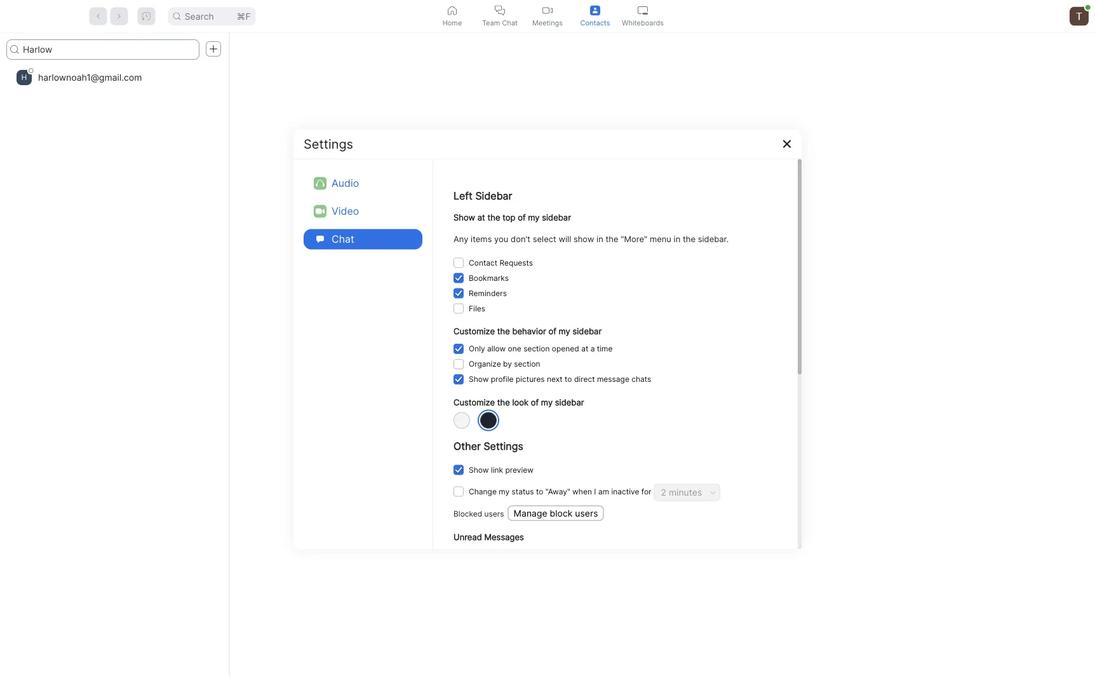 Task type: describe. For each thing, give the bounding box(es) containing it.
show for show at the top of my sidebar
[[454, 212, 475, 222]]

left
[[454, 189, 473, 202]]

the inside contacts tab panel
[[723, 332, 737, 343]]

unread
[[499, 550, 524, 559]]

tab list containing home
[[429, 0, 667, 32]]

messages
[[485, 532, 524, 542]]

0 vertical spatial settings
[[304, 136, 353, 152]]

⌘f
[[237, 11, 251, 22]]

whiteboard small image
[[638, 5, 648, 16]]

contacts
[[581, 18, 610, 27]]

customize the look of my sidebar. white image
[[454, 412, 470, 428]]

panel
[[756, 332, 779, 343]]

my up opened
[[559, 326, 571, 336]]

contact inside contacts tab panel
[[570, 332, 604, 343]]

link
[[491, 465, 503, 474]]

opened
[[552, 344, 579, 353]]

video on image
[[314, 205, 327, 218]]

reminders
[[469, 288, 507, 297]]

you
[[494, 233, 509, 243]]

by inside contacts tab panel
[[624, 332, 635, 343]]

only
[[469, 344, 485, 353]]

magnifier image
[[10, 45, 19, 54]]

1 vertical spatial top
[[576, 550, 588, 559]]

the left look
[[497, 397, 510, 407]]

h
[[21, 73, 27, 82]]

items
[[471, 233, 492, 243]]

chat
[[599, 550, 615, 559]]

info
[[606, 332, 622, 343]]

. files element
[[469, 300, 486, 316]]

sidebar for customize the look of my sidebar
[[555, 397, 584, 407]]

one
[[508, 344, 522, 353]]

show for show link preview
[[469, 465, 489, 474]]

time
[[597, 344, 613, 353]]

users inside button
[[575, 508, 598, 518]]

any items you don't select will show in the "more" menu in the sidebar.
[[454, 233, 729, 243]]

organize
[[469, 359, 501, 368]]

left sidebar
[[454, 189, 513, 202]]

behavior
[[513, 326, 546, 336]]

manage
[[514, 508, 548, 518]]

0 horizontal spatial a
[[591, 344, 595, 353]]

customize for customize the behavior of my sidebar
[[454, 326, 495, 336]]

other settings
[[454, 439, 524, 452]]

inactive
[[612, 487, 640, 496]]

block
[[550, 508, 573, 518]]

a inside tab panel
[[671, 332, 676, 343]]

team
[[482, 18, 500, 27]]

audio
[[332, 177, 359, 189]]

messages
[[527, 550, 563, 559]]

files
[[469, 303, 486, 313]]

"away"
[[546, 487, 571, 496]]

the left sidebar.
[[683, 233, 696, 243]]

0 horizontal spatial at
[[478, 212, 485, 222]]

search
[[185, 11, 214, 22]]

and
[[617, 550, 630, 559]]

when
[[573, 487, 592, 496]]

team chat button
[[476, 0, 524, 32]]

chats
[[632, 374, 652, 383]]

1 horizontal spatial at
[[582, 344, 589, 353]]

sidebar
[[476, 189, 513, 202]]

of for behavior
[[549, 326, 557, 336]]

show at the top of my sidebar. contact requests element
[[469, 255, 533, 270]]

preview
[[506, 465, 534, 474]]

sidebar.
[[698, 233, 729, 243]]

view
[[547, 332, 568, 343]]

customize the behavior of my sidebar
[[454, 326, 602, 336]]

whiteboards button
[[619, 0, 667, 32]]

chat inside button
[[502, 18, 518, 27]]

of for look
[[531, 397, 539, 407]]

unread
[[454, 532, 482, 542]]

video on image for meetings button
[[543, 5, 553, 16]]

menu
[[650, 233, 672, 243]]

avatar image
[[1070, 7, 1089, 26]]

home button
[[429, 0, 476, 32]]

chat inside settings tab list
[[332, 233, 355, 245]]

home small image
[[447, 5, 458, 16]]

am
[[599, 487, 610, 496]]

manage block users
[[514, 508, 598, 518]]

only allow one section opened at a time
[[469, 344, 613, 353]]

message
[[597, 374, 630, 383]]

manage block users button
[[508, 505, 604, 521]]

view contact info by clicking a contact in the left panel
[[547, 332, 779, 343]]

1 vertical spatial by
[[503, 359, 512, 368]]

lists
[[663, 550, 677, 559]]

next
[[547, 374, 563, 383]]

my up select
[[528, 212, 540, 222]]

requests
[[500, 258, 533, 267]]

close image
[[782, 139, 792, 149]]

gray image
[[480, 412, 497, 428]]

unread messages
[[454, 532, 524, 542]]



Task type: vqa. For each thing, say whether or not it's contained in the screenshot.
Profile Picture
no



Task type: locate. For each thing, give the bounding box(es) containing it.
users up the unread messages
[[485, 509, 504, 518]]

2 customize from the top
[[454, 397, 495, 407]]

any
[[454, 233, 469, 243]]

the down sidebar
[[488, 212, 501, 222]]

of
[[518, 212, 526, 222], [549, 326, 557, 336], [531, 397, 539, 407]]

top right "on"
[[576, 550, 588, 559]]

harlownoah1@gmail.com
[[38, 72, 142, 83]]

the
[[488, 212, 501, 222], [606, 233, 619, 243], [683, 233, 696, 243], [497, 326, 510, 336], [723, 332, 737, 343], [497, 397, 510, 407]]

meetings
[[533, 18, 563, 27]]

. change my status to "away" when i am inactive for element
[[469, 484, 652, 499]]

keep
[[469, 550, 487, 559]]

top
[[503, 212, 516, 222], [576, 550, 588, 559]]

show profile pictures next to direct message chats
[[469, 374, 652, 383]]

the left "more"
[[606, 233, 619, 243]]

the up allow
[[497, 326, 510, 336]]

in right the contact
[[713, 332, 721, 343]]

in right menu at the right top
[[674, 233, 681, 243]]

magnifier image
[[173, 12, 181, 20], [173, 12, 181, 20], [10, 45, 19, 54]]

"more"
[[621, 233, 648, 243]]

whiteboard small image
[[638, 5, 648, 16]]

0 horizontal spatial of
[[518, 212, 526, 222]]

allow
[[487, 344, 506, 353]]

contact requests
[[469, 258, 533, 267]]

show down organize
[[469, 374, 489, 383]]

all
[[489, 550, 497, 559]]

0 vertical spatial chat
[[502, 18, 518, 27]]

0 horizontal spatial chat
[[332, 233, 355, 245]]

show
[[454, 212, 475, 222], [469, 374, 489, 383], [469, 465, 489, 474]]

a
[[671, 332, 676, 343], [591, 344, 595, 353]]

to right status
[[536, 487, 544, 496]]

1 horizontal spatial users
[[575, 508, 598, 518]]

at
[[478, 212, 485, 222], [582, 344, 589, 353]]

contacts button
[[572, 0, 619, 32]]

my
[[528, 212, 540, 222], [559, 326, 571, 336], [541, 397, 553, 407], [499, 487, 510, 496]]

at right opened
[[582, 344, 589, 353]]

will
[[559, 233, 571, 243]]

whiteboards
[[622, 18, 664, 27]]

customize the behavior of my sidebar. only allow one section opened at a time element
[[469, 341, 613, 356]]

1 horizontal spatial of
[[531, 397, 539, 407]]

left
[[739, 332, 753, 343]]

1 horizontal spatial a
[[671, 332, 676, 343]]

1 horizontal spatial chat
[[502, 18, 518, 27]]

1 vertical spatial section
[[514, 359, 541, 368]]

0 horizontal spatial settings
[[304, 136, 353, 152]]

customize up customize the look of my sidebar. white icon
[[454, 397, 495, 407]]

show down left
[[454, 212, 475, 222]]

meetings button
[[524, 0, 572, 32]]

Search text field
[[6, 39, 200, 60]]

team chat
[[482, 18, 518, 27]]

home
[[443, 18, 462, 27]]

a right "clicking"
[[671, 332, 676, 343]]

by right info
[[624, 332, 635, 343]]

1 vertical spatial sidebar
[[573, 326, 602, 336]]

contact up time
[[570, 332, 604, 343]]

direct
[[574, 374, 595, 383]]

select
[[533, 233, 557, 243]]

clicking
[[637, 332, 669, 343]]

contact inside show at the top of my sidebar. contact requests "element"
[[469, 258, 498, 267]]

chat
[[502, 18, 518, 27], [332, 233, 355, 245]]

1 vertical spatial to
[[536, 487, 544, 496]]

settings up show link preview
[[484, 439, 524, 452]]

top up you
[[503, 212, 516, 222]]

section down behavior
[[524, 344, 550, 353]]

0 vertical spatial to
[[565, 374, 572, 383]]

2 vertical spatial of
[[531, 397, 539, 407]]

sidebar for customize the behavior of my sidebar
[[573, 326, 602, 336]]

of up only allow one section opened at a time
[[549, 326, 557, 336]]

1 horizontal spatial settings
[[484, 439, 524, 452]]

in left chat
[[590, 550, 597, 559]]

home small image
[[447, 5, 458, 16]]

settings tab list
[[304, 169, 423, 253]]

section
[[524, 344, 550, 353], [514, 359, 541, 368]]

team chat image
[[495, 5, 505, 16], [495, 5, 505, 16]]

1 vertical spatial show
[[469, 374, 489, 383]]

change my status to "away" when i am inactive for
[[469, 487, 652, 496]]

. organize by section element
[[469, 356, 541, 371]]

customize
[[454, 326, 495, 336], [454, 397, 495, 407]]

don't
[[511, 233, 531, 243]]

the left left
[[723, 332, 737, 343]]

1 horizontal spatial contact
[[570, 332, 604, 343]]

blocked
[[454, 509, 482, 518]]

my down next
[[541, 397, 553, 407]]

bookmarks
[[469, 273, 509, 282]]

contact
[[679, 332, 711, 343]]

show link preview
[[469, 465, 534, 474]]

1 vertical spatial customize
[[454, 397, 495, 407]]

1 customize from the top
[[454, 326, 495, 336]]

show left link in the left of the page
[[469, 465, 489, 474]]

show inside 'element'
[[469, 465, 489, 474]]

sidebar up time
[[573, 326, 602, 336]]

offline image
[[28, 68, 34, 73]]

headphone image
[[314, 177, 327, 190], [316, 179, 325, 188]]

0 horizontal spatial top
[[503, 212, 516, 222]]

pictures
[[516, 374, 545, 383]]

section up pictures
[[514, 359, 541, 368]]

of up don't at the top of page
[[518, 212, 526, 222]]

None radio
[[454, 412, 470, 428]]

2 horizontal spatial of
[[549, 326, 557, 336]]

on
[[565, 550, 574, 559]]

channel
[[632, 550, 661, 559]]

2 vertical spatial show
[[469, 465, 489, 474]]

blocked users
[[454, 509, 504, 518]]

0 horizontal spatial to
[[536, 487, 544, 496]]

my left status
[[499, 487, 510, 496]]

None radio
[[480, 412, 497, 428]]

show for show profile pictures next to direct message chats
[[469, 374, 489, 383]]

tab list
[[429, 0, 667, 32]]

a left time
[[591, 344, 595, 353]]

at up items
[[478, 212, 485, 222]]

offline image
[[28, 68, 34, 73]]

sidebar up will
[[542, 212, 571, 222]]

status
[[512, 487, 534, 496]]

show
[[574, 233, 594, 243]]

show at the top of my sidebar
[[454, 212, 571, 222]]

. show profile pictures next to direct message chats element
[[469, 371, 652, 387]]

organize by section
[[469, 359, 541, 368]]

0 vertical spatial section
[[524, 344, 550, 353]]

look
[[513, 397, 529, 407]]

0 vertical spatial of
[[518, 212, 526, 222]]

1 vertical spatial at
[[582, 344, 589, 353]]

unread messages. keep all unread messages on top in chat and channel lists element
[[469, 547, 677, 562]]

close image
[[782, 139, 792, 149]]

customize the look of my sidebar
[[454, 397, 584, 407]]

video
[[332, 205, 359, 217]]

contacts tab panel
[[0, 33, 1096, 678]]

video on image for 'video' link
[[316, 207, 325, 216]]

of right look
[[531, 397, 539, 407]]

sidebar
[[542, 212, 571, 222], [573, 326, 602, 336], [555, 397, 584, 407]]

0 vertical spatial a
[[671, 332, 676, 343]]

online image
[[1086, 5, 1091, 10], [1086, 5, 1091, 10]]

in
[[597, 233, 604, 243], [674, 233, 681, 243], [713, 332, 721, 343], [590, 550, 597, 559]]

change
[[469, 487, 497, 496]]

profile
[[491, 374, 514, 383]]

plus small image
[[209, 44, 218, 53], [209, 44, 218, 53]]

0 vertical spatial by
[[624, 332, 635, 343]]

in inside contacts tab panel
[[713, 332, 721, 343]]

1 vertical spatial chat
[[332, 233, 355, 245]]

0 horizontal spatial contact
[[469, 258, 498, 267]]

0 vertical spatial top
[[503, 212, 516, 222]]

. show link preview element
[[469, 462, 534, 477]]

2 vertical spatial sidebar
[[555, 397, 584, 407]]

chat link
[[304, 229, 423, 249]]

i
[[594, 487, 596, 496]]

0 vertical spatial contact
[[469, 258, 498, 267]]

1 horizontal spatial top
[[576, 550, 588, 559]]

video link
[[304, 201, 423, 221]]

for
[[642, 487, 652, 496]]

1 vertical spatial a
[[591, 344, 595, 353]]

. bookmarks element
[[469, 270, 509, 285]]

customize up only
[[454, 326, 495, 336]]

0 vertical spatial customize
[[454, 326, 495, 336]]

1 vertical spatial settings
[[484, 439, 524, 452]]

1 horizontal spatial to
[[565, 374, 572, 383]]

settings up 'audio'
[[304, 136, 353, 152]]

keep all unread messages on top in chat and channel lists
[[469, 550, 677, 559]]

. reminders element
[[469, 285, 507, 300]]

in right show
[[597, 233, 604, 243]]

audio link
[[304, 173, 423, 194]]

1 vertical spatial of
[[549, 326, 557, 336]]

0 horizontal spatial by
[[503, 359, 512, 368]]

by up profile
[[503, 359, 512, 368]]

contact up the bookmarks
[[469, 258, 498, 267]]

customize for customize the look of my sidebar
[[454, 397, 495, 407]]

1 horizontal spatial by
[[624, 332, 635, 343]]

other
[[454, 439, 481, 452]]

users down when
[[575, 508, 598, 518]]

sidebar down . show profile pictures next to direct message chats element
[[555, 397, 584, 407]]

users
[[575, 508, 598, 518], [485, 509, 504, 518]]

0 vertical spatial at
[[478, 212, 485, 222]]

to right next
[[565, 374, 572, 383]]

video on image inside image
[[316, 207, 325, 216]]

settings
[[304, 136, 353, 152], [484, 439, 524, 452]]

0 horizontal spatial users
[[485, 509, 504, 518]]

1 vertical spatial contact
[[570, 332, 604, 343]]

chat down video
[[332, 233, 355, 245]]

0 vertical spatial sidebar
[[542, 212, 571, 222]]

chat right "team"
[[502, 18, 518, 27]]

None button
[[454, 257, 464, 267], [454, 273, 464, 283], [454, 288, 464, 298], [454, 303, 464, 313], [454, 343, 464, 354], [454, 359, 464, 369], [454, 374, 464, 384], [454, 465, 464, 475], [454, 486, 464, 496], [454, 257, 464, 267], [454, 273, 464, 283], [454, 288, 464, 298], [454, 303, 464, 313], [454, 343, 464, 354], [454, 359, 464, 369], [454, 374, 464, 384], [454, 465, 464, 475], [454, 486, 464, 496]]

chat image
[[314, 233, 327, 246], [316, 235, 324, 243]]

profile contact image
[[590, 5, 601, 16], [590, 5, 601, 16]]

contact
[[469, 258, 498, 267], [570, 332, 604, 343]]

0 vertical spatial show
[[454, 212, 475, 222]]

video on image
[[543, 5, 553, 16], [543, 5, 553, 16], [316, 207, 325, 216]]



